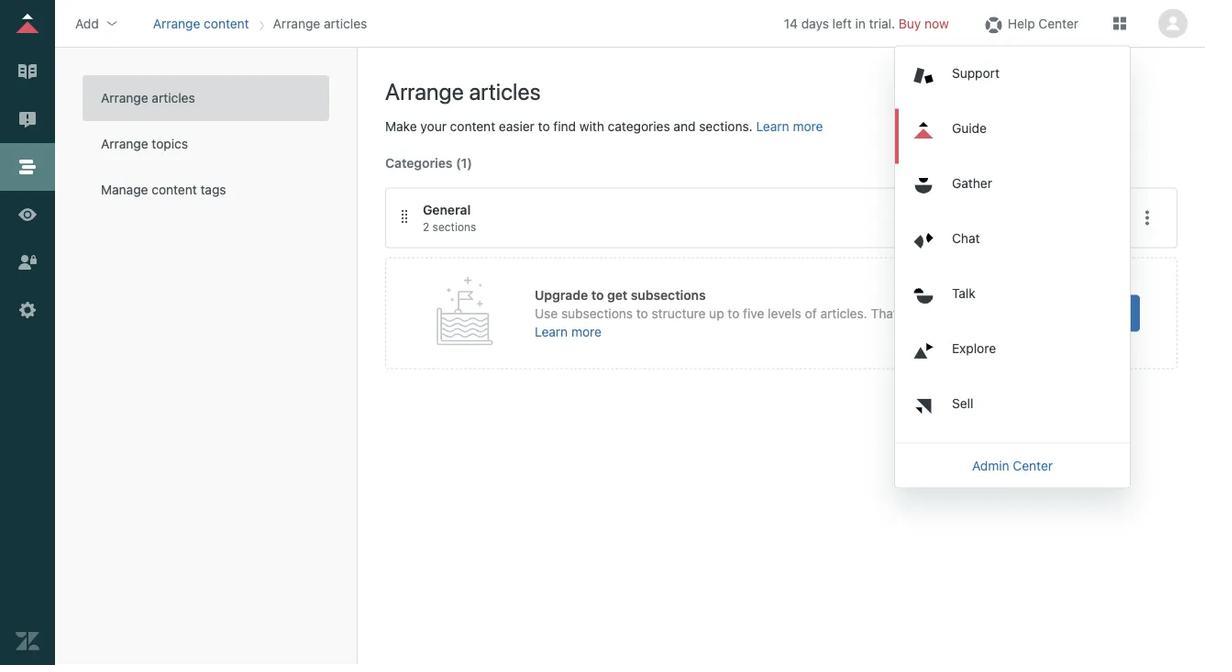 Task type: describe. For each thing, give the bounding box(es) containing it.
14
[[784, 16, 798, 31]]

articles.
[[821, 306, 868, 321]]

categories
[[608, 119, 671, 134]]

upgrade to get subsections use subsections to structure up to five levels of articles. that's deep. learn more
[[535, 287, 945, 339]]

to left get
[[592, 287, 604, 303]]

1 vertical spatial learn more link
[[535, 324, 602, 339]]

help center button
[[977, 10, 1085, 37]]

and
[[674, 119, 696, 134]]

1 horizontal spatial articles
[[324, 16, 367, 31]]

categories
[[385, 155, 453, 170]]

general 2 sections
[[423, 202, 477, 234]]

support link
[[899, 54, 1131, 109]]

learn inside upgrade to get subsections use subsections to structure up to five levels of articles. that's deep. learn more
[[535, 324, 568, 339]]

zendesk image
[[16, 630, 39, 653]]

14 days left in trial. buy now
[[784, 16, 950, 31]]

sell
[[953, 396, 974, 411]]

gather link
[[899, 164, 1131, 219]]

get
[[608, 287, 628, 303]]

your
[[421, 119, 447, 134]]

1 horizontal spatial more
[[793, 119, 824, 134]]

easier
[[499, 119, 535, 134]]

content for arrange content
[[204, 16, 249, 31]]

settings image
[[16, 298, 39, 322]]

arrange topics link
[[83, 121, 329, 167]]

guide link
[[899, 109, 1131, 164]]

left
[[833, 16, 852, 31]]

arrange articles inside navigation
[[273, 16, 367, 31]]

five
[[743, 306, 765, 321]]

structure
[[652, 306, 706, 321]]

to left structure
[[637, 306, 649, 321]]

help center
[[1008, 16, 1079, 31]]

0 vertical spatial learn more link
[[757, 119, 824, 134]]

explore
[[953, 340, 997, 356]]

arrange content
[[153, 16, 249, 31]]

arrange for arrange articles link
[[101, 90, 148, 106]]

use
[[535, 306, 558, 321]]

2 horizontal spatial articles
[[469, 78, 541, 105]]

arrange content link
[[153, 16, 249, 31]]

that's
[[871, 306, 909, 321]]

days
[[802, 16, 830, 31]]

upgrade
[[535, 287, 588, 303]]

arrange topics
[[101, 136, 188, 151]]

zendesk products image
[[1114, 17, 1127, 30]]

trial.
[[870, 16, 896, 31]]



Task type: locate. For each thing, give the bounding box(es) containing it.
1 vertical spatial center
[[1014, 458, 1054, 473]]

learn
[[757, 119, 790, 134], [535, 324, 568, 339]]

learn down use
[[535, 324, 568, 339]]

0 horizontal spatial articles
[[152, 90, 195, 106]]

admin center
[[973, 458, 1054, 473]]

content up arrange articles link
[[204, 16, 249, 31]]

general
[[423, 202, 471, 218]]

chat link
[[899, 219, 1131, 274]]

content left tags
[[152, 182, 197, 197]]

to
[[538, 119, 550, 134], [592, 287, 604, 303], [637, 306, 649, 321], [728, 306, 740, 321]]

center for help center
[[1039, 16, 1079, 31]]

arrange inside "link"
[[101, 136, 148, 151]]

center
[[1039, 16, 1079, 31], [1014, 458, 1054, 473]]

1 horizontal spatial learn
[[757, 119, 790, 134]]

admin
[[973, 458, 1010, 473]]

in
[[856, 16, 866, 31]]

more down upgrade at the left top of page
[[572, 324, 602, 339]]

1 horizontal spatial content
[[204, 16, 249, 31]]

0 vertical spatial more
[[793, 119, 824, 134]]

(1)
[[456, 155, 473, 170]]

help
[[1008, 16, 1036, 31]]

1 vertical spatial learn
[[535, 324, 568, 339]]

make your content easier to find with categories and sections. learn more
[[385, 119, 824, 134]]

up
[[710, 306, 725, 321]]

of
[[805, 306, 817, 321]]

content up (1)
[[450, 119, 496, 134]]

topics
[[152, 136, 188, 151]]

1 vertical spatial more
[[572, 324, 602, 339]]

center for admin center
[[1014, 458, 1054, 473]]

center right admin
[[1014, 458, 1054, 473]]

find
[[554, 119, 576, 134]]

make
[[385, 119, 417, 134]]

arrange for arrange content link
[[153, 16, 200, 31]]

center inside help center button
[[1039, 16, 1079, 31]]

2
[[423, 221, 430, 234]]

0 vertical spatial subsections
[[631, 287, 706, 303]]

buy
[[899, 16, 922, 31]]

learn more link down use
[[535, 324, 602, 339]]

navigation containing arrange content
[[149, 10, 371, 37]]

learn more link right sections.
[[757, 119, 824, 134]]

content
[[204, 16, 249, 31], [450, 119, 496, 134], [152, 182, 197, 197]]

support
[[953, 65, 1000, 80]]

to right up
[[728, 306, 740, 321]]

explore link
[[899, 329, 1131, 384]]

subsections down get
[[562, 306, 633, 321]]

1 vertical spatial content
[[450, 119, 496, 134]]

with
[[580, 119, 605, 134]]

talk link
[[899, 274, 1131, 329]]

now
[[925, 16, 950, 31]]

2 horizontal spatial content
[[450, 119, 496, 134]]

2 vertical spatial content
[[152, 182, 197, 197]]

arrange content image
[[16, 155, 39, 179]]

to left find
[[538, 119, 550, 134]]

talk
[[953, 285, 976, 301]]

manage content tags
[[101, 182, 226, 197]]

tags
[[201, 182, 226, 197]]

0 vertical spatial center
[[1039, 16, 1079, 31]]

customize design image
[[16, 203, 39, 227]]

0 horizontal spatial arrange articles
[[101, 90, 195, 106]]

2 horizontal spatial arrange articles
[[385, 78, 541, 105]]

admin center link
[[896, 447, 1131, 484]]

deep.
[[912, 306, 945, 321]]

navigation
[[149, 10, 371, 37]]

gather
[[953, 175, 993, 190]]

arrange for arrange topics "link"
[[101, 136, 148, 151]]

1 vertical spatial subsections
[[562, 306, 633, 321]]

arrange articles link
[[83, 75, 329, 121]]

manage content tags link
[[83, 167, 329, 213]]

chat
[[953, 230, 981, 245]]

sections.
[[700, 119, 753, 134]]

0 horizontal spatial more
[[572, 324, 602, 339]]

subsections
[[631, 287, 706, 303], [562, 306, 633, 321]]

1 horizontal spatial arrange articles
[[273, 16, 367, 31]]

articles
[[324, 16, 367, 31], [469, 78, 541, 105], [152, 90, 195, 106]]

more
[[793, 119, 824, 134], [572, 324, 602, 339]]

center right help
[[1039, 16, 1079, 31]]

center inside 'admin center' link
[[1014, 458, 1054, 473]]

categories (1)
[[385, 155, 473, 170]]

sections
[[433, 221, 477, 234]]

0 horizontal spatial content
[[152, 182, 197, 197]]

moderate content image
[[16, 107, 39, 131]]

0 horizontal spatial learn
[[535, 324, 568, 339]]

levels
[[768, 306, 802, 321]]

learn right sections.
[[757, 119, 790, 134]]

guide
[[953, 120, 987, 135]]

user permissions image
[[16, 251, 39, 274]]

arrange articles
[[273, 16, 367, 31], [385, 78, 541, 105], [101, 90, 195, 106]]

learn more link
[[757, 119, 824, 134], [535, 324, 602, 339]]

0 vertical spatial content
[[204, 16, 249, 31]]

0 vertical spatial learn
[[757, 119, 790, 134]]

add
[[75, 16, 99, 31]]

more inside upgrade to get subsections use subsections to structure up to five levels of articles. that's deep. learn more
[[572, 324, 602, 339]]

sell link
[[899, 384, 1131, 439]]

subsections up structure
[[631, 287, 706, 303]]

manage
[[101, 182, 148, 197]]

more right sections.
[[793, 119, 824, 134]]

manage articles image
[[16, 60, 39, 84]]

arrange
[[153, 16, 200, 31], [273, 16, 320, 31], [385, 78, 464, 105], [101, 90, 148, 106], [101, 136, 148, 151]]

0 horizontal spatial learn more link
[[535, 324, 602, 339]]

1 horizontal spatial learn more link
[[757, 119, 824, 134]]

add button
[[70, 10, 125, 37]]

content for manage content tags
[[152, 182, 197, 197]]



Task type: vqa. For each thing, say whether or not it's contained in the screenshot.
MANAGE CONTENT TAGS
yes



